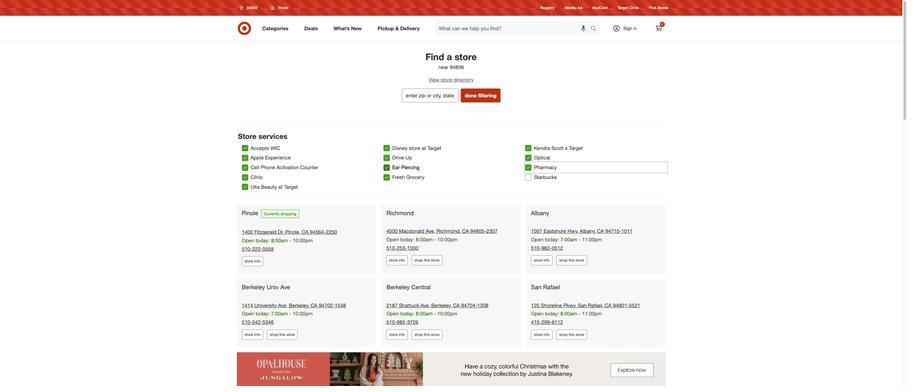Task type: describe. For each thing, give the bounding box(es) containing it.
disney store at target
[[393, 145, 442, 151]]

stores
[[658, 5, 669, 10]]

view
[[429, 77, 440, 83]]

510- for berkeley central
[[387, 320, 397, 326]]

san inside 125 shoreline pkwy, san rafael, ca 94901-5521 open today: 8:00am - 11:00pm 415-299-6112
[[578, 303, 587, 309]]

info for albany
[[544, 258, 550, 263]]

circle
[[630, 5, 639, 10]]

drive up
[[393, 155, 412, 161]]

94901-
[[613, 303, 629, 309]]

94704-
[[462, 303, 478, 309]]

2
[[662, 22, 664, 26]]

ca for berkeley univ ave
[[311, 303, 318, 309]]

shop this store for berkeley univ ave
[[270, 333, 295, 337]]

clinic
[[251, 174, 263, 181]]

univ
[[267, 284, 279, 291]]

8:00am for pinole
[[271, 238, 288, 244]]

5346
[[263, 320, 274, 326]]

filtering
[[479, 92, 497, 99]]

Drive Up checkbox
[[384, 155, 390, 161]]

What can we help you find? suggestions appear below search field
[[435, 21, 593, 35]]

berkeley central
[[387, 284, 431, 291]]

1 vertical spatial pinole
[[242, 210, 258, 217]]

Starbucks checkbox
[[526, 174, 532, 181]]

125 shoreline pkwy, san rafael, ca 94901-5521 link
[[531, 303, 641, 309]]

apple experience
[[251, 155, 291, 161]]

what's new
[[334, 25, 362, 31]]

disney
[[393, 145, 408, 151]]

san rafael
[[531, 284, 561, 291]]

accepts wic
[[251, 145, 280, 151]]

search
[[588, 26, 603, 32]]

542-
[[252, 320, 263, 326]]

target for ulta beauty at target
[[284, 184, 298, 190]]

open inside 125 shoreline pkwy, san rafael, ca 94901-5521 open today: 8:00am - 11:00pm 415-299-6112
[[531, 311, 544, 317]]

macdonald
[[399, 228, 425, 235]]

ca inside 125 shoreline pkwy, san rafael, ca 94901-5521 open today: 8:00am - 11:00pm 415-299-6112
[[605, 303, 612, 309]]

done
[[465, 92, 477, 99]]

sign in link
[[608, 21, 647, 35]]

cell
[[251, 165, 259, 171]]

store info link for albany
[[531, 256, 553, 266]]

san rafael link
[[531, 284, 562, 291]]

albany link
[[531, 210, 551, 217]]

albany,
[[580, 228, 596, 235]]

city,
[[433, 92, 442, 99]]

Ulta Beauty at Target checkbox
[[242, 184, 248, 190]]

store info for berkeley central
[[390, 333, 405, 337]]

store down 253-
[[390, 258, 398, 263]]

this for berkeley central
[[424, 333, 430, 337]]

store services group
[[242, 143, 667, 192]]

today: inside 125 shoreline pkwy, san rafael, ca 94901-5521 open today: 8:00am - 11:00pm 415-299-6112
[[545, 311, 559, 317]]

store right view
[[441, 77, 453, 83]]

pinole,
[[285, 229, 301, 235]]

510- for richmond
[[387, 245, 397, 251]]

pickup & delivery link
[[373, 21, 428, 35]]

1011
[[622, 228, 633, 235]]

weekly
[[565, 5, 577, 10]]

redcard
[[593, 5, 608, 10]]

berkeley, for berkeley central
[[432, 303, 452, 309]]

new
[[351, 25, 362, 31]]

4500 macdonald ave, richmond, ca 94805-2307 open today: 8:00am - 10:00pm 510-253-1000
[[387, 228, 498, 251]]

8:00am for berkeley central
[[416, 311, 433, 317]]

berkeley for berkeley central
[[387, 284, 410, 291]]

store services
[[238, 132, 288, 141]]

store info for berkeley univ ave
[[245, 333, 261, 337]]

registry link
[[541, 5, 555, 11]]

10:00pm for berkeley central
[[438, 311, 458, 317]]

Kendra Scott x Target checkbox
[[526, 145, 532, 152]]

ca for richmond
[[462, 228, 469, 235]]

ear piercing
[[393, 165, 420, 171]]

experience
[[265, 155, 291, 161]]

grocery
[[407, 174, 425, 181]]

categories
[[262, 25, 289, 31]]

shop this store for san rafael
[[560, 333, 585, 337]]

view store directory link
[[231, 76, 672, 84]]

fresh
[[393, 174, 405, 181]]

Fresh Grocery checkbox
[[384, 174, 390, 181]]

Cell Phone Activation Counter checkbox
[[242, 165, 248, 171]]

berkeley univ ave
[[242, 284, 290, 291]]

find for a
[[426, 51, 445, 62]]

510-253-1000 link
[[387, 245, 419, 251]]

shopping
[[281, 212, 297, 216]]

today: for berkeley central
[[401, 311, 415, 317]]

today: for berkeley univ ave
[[256, 311, 270, 317]]

shop for berkeley central
[[415, 333, 423, 337]]

94805-
[[471, 228, 487, 235]]

510-982-0512 link
[[531, 245, 563, 251]]

- inside 125 shoreline pkwy, san rafael, ca 94901-5521 open today: 8:00am - 11:00pm 415-299-6112
[[579, 311, 581, 317]]

store down 415-
[[534, 333, 543, 337]]

pinole button
[[267, 2, 293, 14]]

415-
[[531, 320, 542, 326]]

10:00pm for richmond
[[438, 237, 458, 243]]

store
[[238, 132, 257, 141]]

pkwy,
[[564, 303, 577, 309]]

store inside the find a store near 94806
[[455, 51, 477, 62]]

store down 1057 eastshore hwy, albany, ca 94710-1011 open today: 7:00am - 11:00pm 510-982-0512
[[576, 258, 585, 263]]

299-
[[542, 320, 552, 326]]

piercing
[[401, 165, 420, 171]]

8:00am inside 125 shoreline pkwy, san rafael, ca 94901-5521 open today: 8:00am - 11:00pm 415-299-6112
[[561, 311, 578, 317]]

deals
[[305, 25, 318, 31]]

currently shopping
[[264, 212, 297, 216]]

info for berkeley central
[[399, 333, 405, 337]]

central
[[412, 284, 431, 291]]

starbucks
[[534, 174, 557, 181]]

pinole inside dropdown button
[[278, 5, 289, 10]]

shop for albany
[[560, 258, 568, 263]]

2307
[[487, 228, 498, 235]]

done filtering button
[[461, 89, 501, 103]]

info for richmond
[[399, 258, 405, 263]]

rafael
[[544, 284, 561, 291]]

1414 university ave, berkeley, ca 94702-1548 open today: 7:00am - 10:00pm 510-542-5346
[[242, 303, 346, 326]]

- for richmond
[[434, 237, 436, 243]]

1548
[[335, 303, 346, 309]]

ca for albany
[[598, 228, 604, 235]]

this for richmond
[[424, 258, 430, 263]]

510- for berkeley univ ave
[[242, 320, 252, 326]]

berkeley, for berkeley univ ave
[[289, 303, 309, 309]]

view store directory
[[429, 77, 474, 83]]

open for richmond
[[387, 237, 399, 243]]

deals link
[[299, 21, 326, 35]]

x
[[565, 145, 568, 151]]

222-
[[252, 246, 263, 252]]

a
[[447, 51, 452, 62]]

store info link for berkeley univ ave
[[242, 330, 263, 340]]

shop this store for richmond
[[415, 258, 440, 263]]

store down "510-982-0512" link
[[534, 258, 543, 263]]

what's new link
[[328, 21, 370, 35]]

find stores
[[649, 5, 669, 10]]

phone
[[261, 165, 275, 171]]

2187 shattuck ave, berkeley, ca 94704-1308 open today: 8:00am - 10:00pm 510-982-3726
[[387, 303, 489, 326]]

store down 510-982-3726 link
[[390, 333, 398, 337]]

fresh grocery
[[393, 174, 425, 181]]

- for berkeley central
[[434, 311, 436, 317]]

0 vertical spatial san
[[531, 284, 542, 291]]

kendra scott x target
[[534, 145, 583, 151]]

shop for san rafael
[[560, 333, 568, 337]]

pharmacy
[[534, 165, 557, 171]]

10:00pm for pinole
[[293, 238, 313, 244]]

Ear Piercing checkbox
[[384, 165, 390, 171]]

store info for san rafael
[[534, 333, 550, 337]]

store down 4500 macdonald ave, richmond, ca 94805-2307 open today: 8:00am - 10:00pm 510-253-1000
[[431, 258, 440, 263]]

search button
[[588, 21, 603, 37]]

Accepts WIC checkbox
[[242, 145, 248, 152]]

find a store near 94806
[[426, 51, 477, 70]]

ulta
[[251, 184, 260, 190]]

open for berkeley central
[[387, 311, 399, 317]]



Task type: locate. For each thing, give the bounding box(es) containing it.
7:00am inside the "1414 university ave, berkeley, ca 94702-1548 open today: 7:00am - 10:00pm 510-542-5346"
[[271, 311, 288, 317]]

today: for pinole
[[256, 238, 270, 244]]

ave
[[281, 284, 290, 291]]

10:00pm for berkeley univ ave
[[293, 311, 313, 317]]

510- inside 1400 fitzgerald dr, pinole, ca 94564-2250 open today: 8:00am - 10:00pm 510-222-0558
[[242, 246, 252, 252]]

8:00am inside 4500 macdonald ave, richmond, ca 94805-2307 open today: 8:00am - 10:00pm 510-253-1000
[[416, 237, 433, 243]]

10:00pm inside 2187 shattuck ave, berkeley, ca 94704-1308 open today: 8:00am - 10:00pm 510-982-3726
[[438, 311, 458, 317]]

1 vertical spatial 982-
[[397, 320, 407, 326]]

1 horizontal spatial pinole
[[278, 5, 289, 10]]

store down the "1414 university ave, berkeley, ca 94702-1548 open today: 7:00am - 10:00pm 510-542-5346"
[[287, 333, 295, 337]]

this down the "1414 university ave, berkeley, ca 94702-1548 open today: 7:00am - 10:00pm 510-542-5346"
[[280, 333, 286, 337]]

store info down "510-982-0512" link
[[534, 258, 550, 263]]

11:00pm down "rafael,"
[[583, 311, 602, 317]]

info down 253-
[[399, 258, 405, 263]]

today: inside 1057 eastshore hwy, albany, ca 94710-1011 open today: 7:00am - 11:00pm 510-982-0512
[[545, 237, 559, 243]]

today: inside 1400 fitzgerald dr, pinole, ca 94564-2250 open today: 8:00am - 10:00pm 510-222-0558
[[256, 238, 270, 244]]

today: for richmond
[[401, 237, 415, 243]]

11:00pm down albany, at the bottom
[[583, 237, 602, 243]]

ave, for berkeley univ ave
[[278, 303, 288, 309]]

shop this store button down 3726
[[412, 330, 443, 340]]

shop this store button for albany
[[557, 256, 588, 266]]

ave, for richmond
[[426, 228, 435, 235]]

currently
[[264, 212, 280, 216]]

1400
[[242, 229, 253, 235]]

0 horizontal spatial at
[[279, 184, 283, 190]]

open up 415-
[[531, 311, 544, 317]]

pickup
[[378, 25, 394, 31]]

ca left the 94704-
[[453, 303, 460, 309]]

shop this store button down 1000 on the left bottom of page
[[412, 256, 443, 266]]

94710-
[[606, 228, 622, 235]]

982- for albany
[[542, 245, 552, 251]]

rafael,
[[588, 303, 604, 309]]

berkeley up 2187
[[387, 284, 410, 291]]

shop this store down 3726
[[415, 333, 440, 337]]

find stores link
[[649, 5, 669, 11]]

1 horizontal spatial at
[[422, 145, 426, 151]]

open down 1057
[[531, 237, 544, 243]]

94806 left pinole dropdown button
[[247, 5, 258, 10]]

ave, right university at the bottom of the page
[[278, 303, 288, 309]]

activation
[[277, 165, 299, 171]]

eastshore
[[544, 228, 567, 235]]

open down 2187
[[387, 311, 399, 317]]

info down 299-
[[544, 333, 550, 337]]

1 horizontal spatial 7:00am
[[561, 237, 578, 243]]

shop this store button for berkeley central
[[412, 330, 443, 340]]

ear
[[393, 165, 400, 171]]

open inside 4500 macdonald ave, richmond, ca 94805-2307 open today: 8:00am - 10:00pm 510-253-1000
[[387, 237, 399, 243]]

store inside group
[[409, 145, 421, 151]]

store info for richmond
[[390, 258, 405, 263]]

shop this store for berkeley central
[[415, 333, 440, 337]]

510- down 1414
[[242, 320, 252, 326]]

store info link for san rafael
[[531, 330, 553, 340]]

info for pinole
[[254, 259, 261, 264]]

today: down macdonald
[[401, 237, 415, 243]]

store right a
[[455, 51, 477, 62]]

510- for pinole
[[242, 246, 252, 252]]

target for kendra scott x target
[[569, 145, 583, 151]]

info down "510-982-0512" link
[[544, 258, 550, 263]]

0 vertical spatial at
[[422, 145, 426, 151]]

shop this store for albany
[[560, 258, 585, 263]]

510- inside the "1414 university ave, berkeley, ca 94702-1548 open today: 7:00am - 10:00pm 510-542-5346"
[[242, 320, 252, 326]]

ca right albany, at the bottom
[[598, 228, 604, 235]]

in
[[634, 26, 637, 31]]

1 vertical spatial at
[[279, 184, 283, 190]]

shop down the '6112'
[[560, 333, 568, 337]]

510- inside 1057 eastshore hwy, albany, ca 94710-1011 open today: 7:00am - 11:00pm 510-982-0512
[[531, 245, 542, 251]]

accepts
[[251, 145, 269, 151]]

this down 4500 macdonald ave, richmond, ca 94805-2307 open today: 8:00am - 10:00pm 510-253-1000
[[424, 258, 430, 263]]

- for albany
[[579, 237, 581, 243]]

store info for pinole
[[245, 259, 261, 264]]

ca for berkeley central
[[453, 303, 460, 309]]

shoreline
[[541, 303, 563, 309]]

at for beauty
[[279, 184, 283, 190]]

shop down 1000 on the left bottom of page
[[415, 258, 423, 263]]

target circle link
[[618, 5, 639, 11]]

store info link for richmond
[[387, 256, 408, 266]]

0 vertical spatial pinole
[[278, 5, 289, 10]]

1 horizontal spatial 94806
[[450, 64, 464, 70]]

target for disney store at target
[[428, 145, 442, 151]]

982- down shattuck
[[397, 320, 407, 326]]

at
[[422, 145, 426, 151], [279, 184, 283, 190]]

today: down shattuck
[[401, 311, 415, 317]]

2 11:00pm from the top
[[583, 311, 602, 317]]

1 horizontal spatial berkeley,
[[432, 303, 452, 309]]

ca
[[462, 228, 469, 235], [598, 228, 604, 235], [302, 229, 309, 235], [311, 303, 318, 309], [453, 303, 460, 309], [605, 303, 612, 309]]

ave, inside 2187 shattuck ave, berkeley, ca 94704-1308 open today: 8:00am - 10:00pm 510-982-3726
[[421, 303, 430, 309]]

shop
[[415, 258, 423, 263], [560, 258, 568, 263], [270, 333, 278, 337], [415, 333, 423, 337], [560, 333, 568, 337]]

store info down 222-
[[245, 259, 261, 264]]

open inside the "1414 university ave, berkeley, ca 94702-1548 open today: 7:00am - 10:00pm 510-542-5346"
[[242, 311, 254, 317]]

1 horizontal spatial san
[[578, 303, 587, 309]]

0 horizontal spatial pinole
[[242, 210, 258, 217]]

1414 university ave, berkeley, ca 94702-1548 link
[[242, 303, 346, 309]]

ave, left richmond,
[[426, 228, 435, 235]]

categories link
[[257, 21, 297, 35]]

11:00pm inside 125 shoreline pkwy, san rafael, ca 94901-5521 open today: 8:00am - 11:00pm 415-299-6112
[[583, 311, 602, 317]]

wic
[[271, 145, 280, 151]]

1 vertical spatial 7:00am
[[271, 311, 288, 317]]

ca inside 4500 macdonald ave, richmond, ca 94805-2307 open today: 8:00am - 10:00pm 510-253-1000
[[462, 228, 469, 235]]

510- down 1400
[[242, 246, 252, 252]]

store info for albany
[[534, 258, 550, 263]]

2 link
[[652, 21, 666, 35]]

info down 542-
[[254, 333, 261, 337]]

982- inside 2187 shattuck ave, berkeley, ca 94704-1308 open today: 8:00am - 10:00pm 510-982-3726
[[397, 320, 407, 326]]

ave, inside 4500 macdonald ave, richmond, ca 94805-2307 open today: 8:00am - 10:00pm 510-253-1000
[[426, 228, 435, 235]]

shop this store button for berkeley univ ave
[[267, 330, 298, 340]]

info for san rafael
[[544, 333, 550, 337]]

find up the near
[[426, 51, 445, 62]]

san right pkwy,
[[578, 303, 587, 309]]

94806 inside dropdown button
[[247, 5, 258, 10]]

ca inside 1400 fitzgerald dr, pinole, ca 94564-2250 open today: 8:00am - 10:00pm 510-222-0558
[[302, 229, 309, 235]]

this for albany
[[569, 258, 575, 263]]

open
[[387, 237, 399, 243], [531, 237, 544, 243], [242, 238, 254, 244], [242, 311, 254, 317], [387, 311, 399, 317], [531, 311, 544, 317]]

today: inside 4500 macdonald ave, richmond, ca 94805-2307 open today: 8:00am - 10:00pm 510-253-1000
[[401, 237, 415, 243]]

1 horizontal spatial 982-
[[542, 245, 552, 251]]

7:00am down hwy,
[[561, 237, 578, 243]]

510- down 4500
[[387, 245, 397, 251]]

ave, right shattuck
[[421, 303, 430, 309]]

open down 1414
[[242, 311, 254, 317]]

berkeley central link
[[387, 284, 432, 291]]

fitzgerald
[[255, 229, 277, 235]]

Optical checkbox
[[526, 155, 532, 161]]

10:00pm down 2187 shattuck ave, berkeley, ca 94704-1308 link
[[438, 311, 458, 317]]

open inside 1400 fitzgerald dr, pinole, ca 94564-2250 open today: 8:00am - 10:00pm 510-222-0558
[[242, 238, 254, 244]]

0 horizontal spatial san
[[531, 284, 542, 291]]

0 horizontal spatial berkeley,
[[289, 303, 309, 309]]

- inside the "1414 university ave, berkeley, ca 94702-1548 open today: 7:00am - 10:00pm 510-542-5346"
[[290, 311, 292, 317]]

0 vertical spatial 7:00am
[[561, 237, 578, 243]]

5521
[[629, 303, 641, 309]]

zip
[[419, 92, 426, 99]]

store info down 299-
[[534, 333, 550, 337]]

- down 1057 eastshore hwy, albany, ca 94710-1011 link
[[579, 237, 581, 243]]

shop for richmond
[[415, 258, 423, 263]]

ca for pinole
[[302, 229, 309, 235]]

- for pinole
[[290, 238, 292, 244]]

94806 inside the find a store near 94806
[[450, 64, 464, 70]]

Clinic checkbox
[[242, 174, 248, 181]]

this down 2187 shattuck ave, berkeley, ca 94704-1308 open today: 8:00am - 10:00pm 510-982-3726
[[424, 333, 430, 337]]

8:00am up 3726
[[416, 311, 433, 317]]

shop this store down 0512
[[560, 258, 585, 263]]

2250
[[326, 229, 337, 235]]

Pharmacy checkbox
[[526, 165, 532, 171]]

0 horizontal spatial find
[[426, 51, 445, 62]]

store info link down 253-
[[387, 256, 408, 266]]

open for albany
[[531, 237, 544, 243]]

94702-
[[319, 303, 335, 309]]

- inside 1400 fitzgerald dr, pinole, ca 94564-2250 open today: 8:00am - 10:00pm 510-222-0558
[[290, 238, 292, 244]]

-
[[434, 237, 436, 243], [579, 237, 581, 243], [290, 238, 292, 244], [290, 311, 292, 317], [434, 311, 436, 317], [579, 311, 581, 317]]

ca right pinole,
[[302, 229, 309, 235]]

10:00pm down richmond,
[[438, 237, 458, 243]]

hwy,
[[568, 228, 579, 235]]

510- down 2187
[[387, 320, 397, 326]]

store info link for berkeley central
[[387, 330, 408, 340]]

open down 4500
[[387, 237, 399, 243]]

8:00am
[[416, 237, 433, 243], [271, 238, 288, 244], [416, 311, 433, 317], [561, 311, 578, 317]]

find for stores
[[649, 5, 657, 10]]

982- inside 1057 eastshore hwy, albany, ca 94710-1011 open today: 7:00am - 11:00pm 510-982-0512
[[542, 245, 552, 251]]

shop this store button for san rafael
[[557, 330, 588, 340]]

510- inside 2187 shattuck ave, berkeley, ca 94704-1308 open today: 8:00am - 10:00pm 510-982-3726
[[387, 320, 397, 326]]

2 berkeley from the left
[[387, 284, 410, 291]]

- down 1400 fitzgerald dr, pinole, ca 94564-2250 "link"
[[290, 238, 292, 244]]

berkeley up 1414
[[242, 284, 265, 291]]

pinole
[[278, 5, 289, 10], [242, 210, 258, 217]]

richmond link
[[387, 210, 415, 217]]

optical
[[534, 155, 551, 161]]

open for pinole
[[242, 238, 254, 244]]

1 horizontal spatial find
[[649, 5, 657, 10]]

shop this store button for richmond
[[412, 256, 443, 266]]

enter
[[406, 92, 418, 99]]

berkeley,
[[289, 303, 309, 309], [432, 303, 452, 309]]

7:00am
[[561, 237, 578, 243], [271, 311, 288, 317]]

10:00pm inside the "1414 university ave, berkeley, ca 94702-1548 open today: 7:00am - 10:00pm 510-542-5346"
[[293, 311, 313, 317]]

berkeley, inside 2187 shattuck ave, berkeley, ca 94704-1308 open today: 8:00am - 10:00pm 510-982-3726
[[432, 303, 452, 309]]

1 11:00pm from the top
[[583, 237, 602, 243]]

at for store
[[422, 145, 426, 151]]

1 vertical spatial san
[[578, 303, 587, 309]]

weekly ad link
[[565, 5, 583, 11]]

ca inside 1057 eastshore hwy, albany, ca 94710-1011 open today: 7:00am - 11:00pm 510-982-0512
[[598, 228, 604, 235]]

510- inside 4500 macdonald ave, richmond, ca 94805-2307 open today: 8:00am - 10:00pm 510-253-1000
[[387, 245, 397, 251]]

8:00am up 1000 on the left bottom of page
[[416, 237, 433, 243]]

982- for berkeley central
[[397, 320, 407, 326]]

0 vertical spatial 982-
[[542, 245, 552, 251]]

berkeley, left the 94704-
[[432, 303, 452, 309]]

berkeley, down ave
[[289, 303, 309, 309]]

2187
[[387, 303, 398, 309]]

1400 fitzgerald dr, pinole, ca 94564-2250 link
[[242, 229, 337, 235]]

1 vertical spatial 94806
[[450, 64, 464, 70]]

sign
[[624, 26, 633, 31]]

store info down 510-982-3726 link
[[390, 333, 405, 337]]

scott
[[552, 145, 564, 151]]

1414
[[242, 303, 253, 309]]

today: down fitzgerald
[[256, 238, 270, 244]]

0 horizontal spatial 7:00am
[[271, 311, 288, 317]]

1 vertical spatial find
[[426, 51, 445, 62]]

7:00am up 5346
[[271, 311, 288, 317]]

ave, inside the "1414 university ave, berkeley, ca 94702-1548 open today: 7:00am - 10:00pm 510-542-5346"
[[278, 303, 288, 309]]

shop this store button down the '6112'
[[557, 330, 588, 340]]

store down 125 shoreline pkwy, san rafael, ca 94901-5521 open today: 8:00am - 11:00pm 415-299-6112
[[576, 333, 585, 337]]

7:00am for albany
[[561, 237, 578, 243]]

this for san rafael
[[569, 333, 575, 337]]

Disney store at Target checkbox
[[384, 145, 390, 152]]

find inside the find a store near 94806
[[426, 51, 445, 62]]

berkeley
[[242, 284, 265, 291], [387, 284, 410, 291]]

store info link down 222-
[[242, 257, 263, 267]]

8:00am inside 2187 shattuck ave, berkeley, ca 94704-1308 open today: 8:00am - 10:00pm 510-982-3726
[[416, 311, 433, 317]]

this down 125 shoreline pkwy, san rafael, ca 94901-5521 open today: 8:00am - 11:00pm 415-299-6112
[[569, 333, 575, 337]]

pickup & delivery
[[378, 25, 420, 31]]

11:00pm inside 1057 eastshore hwy, albany, ca 94710-1011 open today: 7:00am - 11:00pm 510-982-0512
[[583, 237, 602, 243]]

982- down eastshore
[[542, 245, 552, 251]]

ca left 94702-
[[311, 303, 318, 309]]

or
[[427, 92, 432, 99]]

this for berkeley univ ave
[[280, 333, 286, 337]]

target circle
[[618, 5, 639, 10]]

store info link for pinole
[[242, 257, 263, 267]]

store info link down 299-
[[531, 330, 553, 340]]

info down 222-
[[254, 259, 261, 264]]

today: inside the "1414 university ave, berkeley, ca 94702-1548 open today: 7:00am - 10:00pm 510-542-5346"
[[256, 311, 270, 317]]

94806 down a
[[450, 64, 464, 70]]

store down 542-
[[245, 333, 253, 337]]

4500
[[387, 228, 398, 235]]

510- for albany
[[531, 245, 542, 251]]

10:00pm down pinole,
[[293, 238, 313, 244]]

Apple Experience checkbox
[[242, 155, 248, 161]]

2 berkeley, from the left
[[432, 303, 452, 309]]

open inside 2187 shattuck ave, berkeley, ca 94704-1308 open today: 8:00am - 10:00pm 510-982-3726
[[387, 311, 399, 317]]

store info
[[390, 258, 405, 263], [534, 258, 550, 263], [245, 259, 261, 264], [245, 333, 261, 337], [390, 333, 405, 337], [534, 333, 550, 337]]

1400 fitzgerald dr, pinole, ca 94564-2250 open today: 8:00am - 10:00pm 510-222-0558
[[242, 229, 337, 252]]

open for berkeley univ ave
[[242, 311, 254, 317]]

- for berkeley univ ave
[[290, 311, 292, 317]]

at right beauty
[[279, 184, 283, 190]]

125
[[531, 303, 540, 309]]

berkeley for berkeley univ ave
[[242, 284, 265, 291]]

0 vertical spatial 94806
[[247, 5, 258, 10]]

beauty
[[261, 184, 277, 190]]

info down 510-982-3726 link
[[399, 333, 405, 337]]

today: for albany
[[545, 237, 559, 243]]

- down 4500 macdonald ave, richmond, ca 94805-2307 link
[[434, 237, 436, 243]]

shop this store down 5346
[[270, 333, 295, 337]]

advertisement region
[[237, 353, 666, 387]]

store info link down "510-982-0512" link
[[531, 256, 553, 266]]

1308
[[478, 303, 489, 309]]

7:00am inside 1057 eastshore hwy, albany, ca 94710-1011 open today: 7:00am - 11:00pm 510-982-0512
[[561, 237, 578, 243]]

11:00pm
[[583, 237, 602, 243], [583, 311, 602, 317]]

today: down eastshore
[[545, 237, 559, 243]]

shop for berkeley univ ave
[[270, 333, 278, 337]]

find inside 'link'
[[649, 5, 657, 10]]

store down 222-
[[245, 259, 253, 264]]

0 horizontal spatial 982-
[[397, 320, 407, 326]]

510-542-5346 link
[[242, 320, 274, 326]]

7:00am for berkeley univ ave
[[271, 311, 288, 317]]

- inside 1057 eastshore hwy, albany, ca 94710-1011 open today: 7:00am - 11:00pm 510-982-0512
[[579, 237, 581, 243]]

info for berkeley univ ave
[[254, 333, 261, 337]]

directory
[[454, 77, 474, 83]]

253-
[[397, 245, 407, 251]]

10:00pm inside 4500 macdonald ave, richmond, ca 94805-2307 open today: 8:00am - 10:00pm 510-253-1000
[[438, 237, 458, 243]]

0 horizontal spatial 94806
[[247, 5, 258, 10]]

today: down university at the bottom of the page
[[256, 311, 270, 317]]

1 berkeley from the left
[[242, 284, 265, 291]]

1 horizontal spatial berkeley
[[387, 284, 410, 291]]

ca inside 2187 shattuck ave, berkeley, ca 94704-1308 open today: 8:00am - 10:00pm 510-982-3726
[[453, 303, 460, 309]]

enter zip or city, state button
[[402, 89, 459, 103]]

store down 2187 shattuck ave, berkeley, ca 94704-1308 open today: 8:00am - 10:00pm 510-982-3726
[[431, 333, 440, 337]]

- down 125 shoreline pkwy, san rafael, ca 94901-5521 'link'
[[579, 311, 581, 317]]

shop down 0512
[[560, 258, 568, 263]]

10:00pm inside 1400 fitzgerald dr, pinole, ca 94564-2250 open today: 8:00am - 10:00pm 510-222-0558
[[293, 238, 313, 244]]

berkeley, inside the "1414 university ave, berkeley, ca 94702-1548 open today: 7:00am - 10:00pm 510-542-5346"
[[289, 303, 309, 309]]

1 vertical spatial 11:00pm
[[583, 311, 602, 317]]

shop this store button down 0512
[[557, 256, 588, 266]]

8:00am down pkwy,
[[561, 311, 578, 317]]

today: down shoreline
[[545, 311, 559, 317]]

8:00am inside 1400 fitzgerald dr, pinole, ca 94564-2250 open today: 8:00am - 10:00pm 510-222-0558
[[271, 238, 288, 244]]

1 berkeley, from the left
[[289, 303, 309, 309]]

6112
[[552, 320, 563, 326]]

0 vertical spatial find
[[649, 5, 657, 10]]

- inside 2187 shattuck ave, berkeley, ca 94704-1308 open today: 8:00am - 10:00pm 510-982-3726
[[434, 311, 436, 317]]

store info down 542-
[[245, 333, 261, 337]]

shop this store down 1000 on the left bottom of page
[[415, 258, 440, 263]]

san left "rafael"
[[531, 284, 542, 291]]

2187 shattuck ave, berkeley, ca 94704-1308 link
[[387, 303, 489, 309]]

weekly ad
[[565, 5, 583, 10]]

0512
[[552, 245, 563, 251]]

shop down 5346
[[270, 333, 278, 337]]

0 horizontal spatial berkeley
[[242, 284, 265, 291]]

- down 1414 university ave, berkeley, ca 94702-1548 "link"
[[290, 311, 292, 317]]

this down 1057 eastshore hwy, albany, ca 94710-1011 open today: 7:00am - 11:00pm 510-982-0512
[[569, 258, 575, 263]]

94564-
[[310, 229, 326, 235]]

8:00am for richmond
[[416, 237, 433, 243]]

- inside 4500 macdonald ave, richmond, ca 94805-2307 open today: 8:00am - 10:00pm 510-253-1000
[[434, 237, 436, 243]]

ave, for berkeley central
[[421, 303, 430, 309]]

find left stores
[[649, 5, 657, 10]]

10:00pm down 1414 university ave, berkeley, ca 94702-1548 "link"
[[293, 311, 313, 317]]

shop this store button
[[412, 256, 443, 266], [557, 256, 588, 266], [267, 330, 298, 340], [412, 330, 443, 340], [557, 330, 588, 340]]

510- down 1057
[[531, 245, 542, 251]]

ulta beauty at target
[[251, 184, 298, 190]]

shop this store button down 5346
[[267, 330, 298, 340]]

pinole up categories link at the top of page
[[278, 5, 289, 10]]

ca right "rafael,"
[[605, 303, 612, 309]]

today: inside 2187 shattuck ave, berkeley, ca 94704-1308 open today: 8:00am - 10:00pm 510-982-3726
[[401, 311, 415, 317]]

done filtering
[[465, 92, 497, 99]]

store info link down 542-
[[242, 330, 263, 340]]

shop this store down the '6112'
[[560, 333, 585, 337]]

ca inside the "1414 university ave, berkeley, ca 94702-1548 open today: 7:00am - 10:00pm 510-542-5346"
[[311, 303, 318, 309]]

registry
[[541, 5, 555, 10]]

target
[[618, 5, 629, 10], [428, 145, 442, 151], [569, 145, 583, 151], [284, 184, 298, 190]]

cell phone activation counter
[[251, 165, 319, 171]]

0 vertical spatial 11:00pm
[[583, 237, 602, 243]]

4500 macdonald ave, richmond, ca 94805-2307 link
[[387, 228, 498, 235]]

open inside 1057 eastshore hwy, albany, ca 94710-1011 open today: 7:00am - 11:00pm 510-982-0512
[[531, 237, 544, 243]]



Task type: vqa. For each thing, say whether or not it's contained in the screenshot.
8:00am
yes



